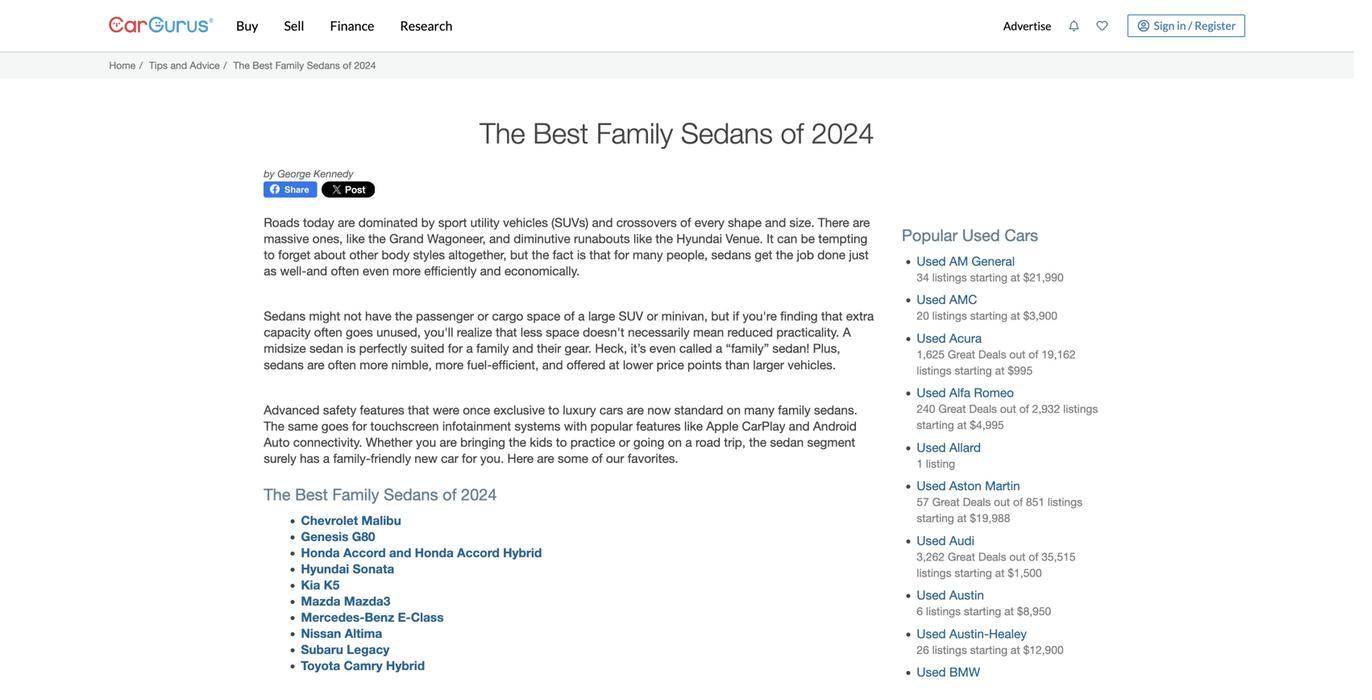 Task type: vqa. For each thing, say whether or not it's contained in the screenshot.
the $3,900
yes



Task type: locate. For each thing, give the bounding box(es) containing it.
2,932
[[1033, 403, 1061, 415]]

sedan down carplay at the right of the page
[[770, 435, 804, 450]]

their
[[537, 341, 562, 356]]

listings down 1,625
[[917, 364, 952, 377]]

passenger
[[416, 309, 474, 324]]

0 horizontal spatial 2024
[[354, 60, 376, 71]]

on up apple
[[727, 403, 741, 417]]

for
[[615, 248, 630, 262], [448, 341, 463, 356], [352, 419, 367, 433], [462, 451, 477, 466]]

mercedes-benz e-class link
[[301, 610, 444, 625]]

out inside 3,262 great deals out of 35,515 listings starting at
[[1010, 550, 1026, 563]]

0 horizontal spatial features
[[360, 403, 405, 417]]

fact
[[553, 248, 574, 262]]

0 vertical spatial family
[[477, 341, 509, 356]]

it
[[767, 231, 774, 246]]

0 horizontal spatial best
[[253, 60, 273, 71]]

used amc link
[[917, 292, 978, 307]]

2 honda from the left
[[415, 545, 454, 560]]

used inside used austin-healey 26 listings starting at $12,900
[[917, 626, 946, 641]]

listings down am
[[933, 271, 968, 284]]

1 horizontal spatial best
[[295, 485, 328, 504]]

benz
[[365, 610, 395, 625]]

sedans
[[712, 248, 752, 262], [264, 357, 304, 372]]

features up "touchscreen"
[[360, 403, 405, 417]]

0 horizontal spatial is
[[347, 341, 356, 356]]

0 vertical spatial to
[[264, 248, 275, 262]]

1 vertical spatial goes
[[322, 419, 349, 433]]

1 vertical spatial sedan
[[770, 435, 804, 450]]

k5
[[324, 578, 340, 592]]

starting up austin
[[955, 566, 993, 579]]

deals inside 3,262 great deals out of 35,515 listings starting at
[[979, 550, 1007, 563]]

2 horizontal spatial like
[[685, 419, 703, 433]]

0 vertical spatial sedan
[[310, 341, 343, 356]]

sedan down might
[[310, 341, 343, 356]]

out inside the 240 great deals out of 2,932 listings starting at
[[1001, 403, 1017, 415]]

0 horizontal spatial many
[[633, 248, 663, 262]]

listings inside used amc 20 listings starting at $3,900
[[933, 309, 968, 322]]

deals
[[979, 348, 1007, 361], [970, 403, 998, 415], [963, 496, 991, 509], [979, 550, 1007, 563]]

1 vertical spatial family
[[778, 403, 811, 417]]

out down romeo
[[1001, 403, 1017, 415]]

used up 3,262
[[917, 533, 946, 548]]

hyundai inside chevrolet malibu genesis g80 honda accord and honda accord hybrid hyundai sonata kia k5 mazda mazda3 mercedes-benz e-class nissan altima subaru legacy toyota camry hybrid
[[301, 561, 349, 576]]

at inside 1,625 great deals out of 19,162 listings starting at
[[996, 364, 1005, 377]]

once
[[463, 403, 490, 417]]

starting inside 1,625 great deals out of 19,162 listings starting at
[[955, 364, 993, 377]]

that down the cargo
[[496, 325, 517, 340]]

0 horizontal spatial like
[[346, 231, 365, 246]]

cargo
[[492, 309, 524, 324]]

240 great deals out of 2,932 listings starting at
[[917, 403, 1099, 432]]

sedan inside sedans might not have the passenger or cargo space of a large suv or minivan, but if you're finding that extra capacity often goes unused, you'll realize that less space doesn't necessarily mean reduced practicality. a midsize sedan is perfectly suited for a family and their gear. heck, it's even called a "family" sedan! plus, sedans are often more nimble, more fuel-efficient, and offered at lower price points than larger vehicles.
[[310, 341, 343, 356]]

used inside used amc 20 listings starting at $3,900
[[917, 292, 946, 307]]

sedans inside sedans might not have the passenger or cargo space of a large suv or minivan, but if you're finding that extra capacity often goes unused, you'll realize that less space doesn't necessarily mean reduced practicality. a midsize sedan is perfectly suited for a family and their gear. heck, it's even called a "family" sedan! plus, sedans are often more nimble, more fuel-efficient, and offered at lower price points than larger vehicles.
[[264, 357, 304, 372]]

am
[[950, 254, 969, 269]]

1 horizontal spatial by
[[421, 215, 435, 230]]

out down martin
[[994, 496, 1011, 509]]

1 vertical spatial but
[[712, 309, 730, 324]]

deals down acura
[[979, 348, 1007, 361]]

great
[[948, 348, 976, 361], [939, 403, 967, 415], [933, 496, 960, 509], [948, 550, 976, 563]]

more down "body"
[[393, 264, 421, 278]]

out up $1,500
[[1010, 550, 1026, 563]]

0 horizontal spatial family
[[477, 341, 509, 356]]

deals inside 57 great deals out of 851 listings starting at
[[963, 496, 991, 509]]

of inside 57 great deals out of 851 listings starting at
[[1014, 496, 1023, 509]]

goes down safety
[[322, 419, 349, 433]]

at inside sedans might not have the passenger or cargo space of a large suv or minivan, but if you're finding that extra capacity often goes unused, you'll realize that less space doesn't necessarily mean reduced practicality. a midsize sedan is perfectly suited for a family and their gear. heck, it's even called a "family" sedan! plus, sedans are often more nimble, more fuel-efficient, and offered at lower price points than larger vehicles.
[[609, 357, 620, 372]]

of
[[343, 60, 352, 71], [781, 116, 804, 150], [681, 215, 692, 230], [564, 309, 575, 324], [1029, 348, 1039, 361], [1020, 403, 1030, 415], [592, 451, 603, 466], [443, 485, 457, 504], [1014, 496, 1023, 509], [1029, 550, 1039, 563]]

listings right 851
[[1048, 496, 1083, 509]]

0 vertical spatial features
[[360, 403, 405, 417]]

great down alfa
[[939, 403, 967, 415]]

0 vertical spatial sedans
[[712, 248, 752, 262]]

1 horizontal spatial hyundai
[[677, 231, 723, 246]]

deals for acura
[[979, 348, 1007, 361]]

carplay
[[742, 419, 786, 433]]

honda down genesis
[[301, 545, 340, 560]]

segment
[[808, 435, 856, 450]]

luxury
[[563, 403, 596, 417]]

aston
[[950, 479, 982, 493]]

midsize
[[264, 341, 306, 356]]

of inside 1,625 great deals out of 19,162 listings starting at
[[1029, 348, 1039, 361]]

great down audi at the bottom right of page
[[948, 550, 976, 563]]

great inside 1,625 great deals out of 19,162 listings starting at
[[948, 348, 976, 361]]

but inside sedans might not have the passenger or cargo space of a large suv or minivan, but if you're finding that extra capacity often goes unused, you'll realize that less space doesn't necessarily mean reduced practicality. a midsize sedan is perfectly suited for a family and their gear. heck, it's even called a "family" sedan! plus, sedans are often more nimble, more fuel-efficient, and offered at lower price points than larger vehicles.
[[712, 309, 730, 324]]

or up realize
[[478, 309, 489, 324]]

used up 34
[[917, 254, 946, 269]]

used bmw link
[[917, 665, 981, 680]]

0 vertical spatial by
[[264, 168, 275, 179]]

1 horizontal spatial accord
[[457, 545, 500, 560]]

honda
[[301, 545, 340, 560], [415, 545, 454, 560]]

at left $1,500
[[996, 566, 1005, 579]]

starting down general on the right of page
[[971, 271, 1008, 284]]

0 vertical spatial goes
[[346, 325, 373, 340]]

e-
[[398, 610, 411, 625]]

but left if
[[712, 309, 730, 324]]

sedans
[[307, 60, 340, 71], [681, 116, 773, 150], [264, 309, 306, 324], [384, 485, 438, 504]]

1 horizontal spatial honda
[[415, 545, 454, 560]]

nissan
[[301, 626, 341, 641]]

is left perfectly
[[347, 341, 356, 356]]

1 horizontal spatial sedan
[[770, 435, 804, 450]]

1 vertical spatial by
[[421, 215, 435, 230]]

mazda
[[301, 594, 341, 609]]

to up as on the left top of the page
[[264, 248, 275, 262]]

at down heck,
[[609, 357, 620, 372]]

and right carplay at the right of the page
[[789, 419, 810, 433]]

at up healey
[[1005, 605, 1015, 618]]

1 vertical spatial hybrid
[[386, 658, 425, 673]]

user icon image
[[1138, 20, 1150, 32]]

1,625
[[917, 348, 945, 361]]

often down about
[[331, 264, 359, 278]]

/ left tips
[[139, 60, 143, 71]]

out up $995
[[1010, 348, 1026, 361]]

deals down $19,988
[[979, 550, 1007, 563]]

like for systems
[[685, 419, 703, 433]]

are down capacity at top
[[307, 357, 325, 372]]

0 horizontal spatial honda
[[301, 545, 340, 560]]

0 vertical spatial many
[[633, 248, 663, 262]]

great down acura
[[948, 348, 976, 361]]

out for used acura
[[1010, 348, 1026, 361]]

great for acura
[[948, 348, 976, 361]]

a left large at the top left
[[578, 309, 585, 324]]

used up 1,625
[[917, 331, 946, 346]]

0 vertical spatial family
[[275, 60, 304, 71]]

deals inside 1,625 great deals out of 19,162 listings starting at
[[979, 348, 1007, 361]]

the down diminutive
[[532, 248, 549, 262]]

starting inside used austin 6 listings starting at $8,950
[[964, 605, 1002, 618]]

on right going
[[668, 435, 682, 450]]

1 horizontal spatial but
[[712, 309, 730, 324]]

g80
[[352, 529, 375, 544]]

nissan altima link
[[301, 626, 382, 641]]

1 vertical spatial space
[[546, 325, 580, 340]]

0 vertical spatial on
[[727, 403, 741, 417]]

and up runabouts
[[592, 215, 613, 230]]

mazda3
[[344, 594, 391, 609]]

1 horizontal spatial family
[[778, 403, 811, 417]]

at down general on the right of page
[[1011, 271, 1021, 284]]

1 horizontal spatial features
[[637, 419, 681, 433]]

1 horizontal spatial many
[[745, 403, 775, 417]]

class
[[411, 610, 444, 625]]

hybrid
[[503, 545, 542, 560], [386, 658, 425, 673]]

1 vertical spatial many
[[745, 403, 775, 417]]

1 vertical spatial sedans
[[264, 357, 304, 372]]

kennedy
[[314, 168, 354, 179]]

1 vertical spatial even
[[650, 341, 676, 356]]

that down runabouts
[[590, 248, 611, 262]]

1 horizontal spatial even
[[650, 341, 676, 356]]

ones,
[[313, 231, 343, 246]]

0 vertical spatial even
[[363, 264, 389, 278]]

or up our
[[619, 435, 630, 450]]

1 horizontal spatial sedans
[[712, 248, 752, 262]]

1 horizontal spatial or
[[619, 435, 630, 450]]

2 horizontal spatial 2024
[[812, 116, 875, 150]]

2 vertical spatial family
[[333, 485, 379, 504]]

cars
[[1005, 226, 1039, 245]]

2 accord from the left
[[457, 545, 500, 560]]

1 horizontal spatial like
[[634, 231, 652, 246]]

that up "touchscreen"
[[408, 403, 430, 417]]

toyota camry hybrid link
[[301, 658, 425, 673]]

0 horizontal spatial even
[[363, 264, 389, 278]]

deals up $4,995
[[970, 403, 998, 415]]

the up the 'unused,'
[[395, 309, 413, 324]]

great for audi
[[948, 550, 976, 563]]

if
[[733, 309, 740, 324]]

you
[[416, 435, 436, 450]]

0 vertical spatial 2024
[[354, 60, 376, 71]]

but down diminutive
[[510, 248, 529, 262]]

0 vertical spatial often
[[331, 264, 359, 278]]

used up 6
[[917, 588, 946, 603]]

job
[[797, 248, 815, 262]]

$3,900
[[1024, 309, 1058, 322]]

1 honda from the left
[[301, 545, 340, 560]]

wagoneer,
[[427, 231, 486, 246]]

starting up used alfa romeo
[[955, 364, 993, 377]]

hyundai up kia k5 link
[[301, 561, 349, 576]]

alfa
[[950, 386, 971, 400]]

listings inside used austin 6 listings starting at $8,950
[[927, 605, 961, 618]]

advice
[[190, 60, 220, 71]]

points
[[688, 357, 722, 372]]

used inside used allard 1 listing
[[917, 440, 946, 455]]

1 horizontal spatial 2024
[[461, 485, 497, 504]]

chevrolet
[[301, 513, 358, 528]]

used inside used am general 34 listings starting at $21,990
[[917, 254, 946, 269]]

goes inside advanced safety features that were once exclusive to luxury cars are now standard on many family sedans. the same goes for touchscreen infotainment systems with popular features like apple carplay and android auto connectivity. whether you are bringing the kids to practice or going on a road trip, the sedan segment surely has a family-friendly new car for you. here are some of our favorites.
[[322, 419, 349, 433]]

0 horizontal spatial accord
[[343, 545, 386, 560]]

menu bar containing buy
[[214, 0, 995, 52]]

2 horizontal spatial family
[[597, 116, 673, 150]]

for down runabouts
[[615, 248, 630, 262]]

1 horizontal spatial family
[[333, 485, 379, 504]]

starting down used austin-healey link
[[971, 643, 1008, 656]]

and right tips
[[171, 60, 187, 71]]

3,262
[[917, 550, 945, 563]]

out inside 57 great deals out of 851 listings starting at
[[994, 496, 1011, 509]]

sedans inside roads today are dominated by sport utility vehicles (suvs) and crossovers of every shape and size. there are massive ones, like the grand wagoneer, and diminutive runabouts like the hyundai venue. it can be tempting to forget about other body styles altogether, but the fact is that for many people, sedans get the job done just as well-and often even more efficiently and economically.
[[712, 248, 752, 262]]

deals inside the 240 great deals out of 2,932 listings starting at
[[970, 403, 998, 415]]

that
[[590, 248, 611, 262], [822, 309, 843, 324], [496, 325, 517, 340], [408, 403, 430, 417]]

healey
[[989, 626, 1027, 641]]

deals for aston
[[963, 496, 991, 509]]

by left george
[[264, 168, 275, 179]]

and inside chevrolet malibu genesis g80 honda accord and honda accord hybrid hyundai sonata kia k5 mazda mazda3 mercedes-benz e-class nissan altima subaru legacy toyota camry hybrid
[[389, 545, 412, 560]]

listings down used amc link
[[933, 309, 968, 322]]

systems
[[515, 419, 561, 433]]

the inside sedans might not have the passenger or cargo space of a large suv or minivan, but if you're finding that extra capacity often goes unused, you'll realize that less space doesn't necessarily mean reduced practicality. a midsize sedan is perfectly suited for a family and their gear. heck, it's even called a "family" sedan! plus, sedans are often more nimble, more fuel-efficient, and offered at lower price points than larger vehicles.
[[395, 309, 413, 324]]

out for used aston martin
[[994, 496, 1011, 509]]

is inside roads today are dominated by sport utility vehicles (suvs) and crossovers of every shape and size. there are massive ones, like the grand wagoneer, and diminutive runabouts like the hyundai venue. it can be tempting to forget about other body styles altogether, but the fact is that for many people, sedans get the job done just as well-and often even more efficiently and economically.
[[577, 248, 586, 262]]

to up systems
[[549, 403, 560, 417]]

great right the 57
[[933, 496, 960, 509]]

starting inside 3,262 great deals out of 35,515 listings starting at
[[955, 566, 993, 579]]

and down altogether,
[[480, 264, 501, 278]]

like inside advanced safety features that were once exclusive to luxury cars are now standard on many family sedans. the same goes for touchscreen infotainment systems with popular features like apple carplay and android auto connectivity. whether you are bringing the kids to practice or going on a road trip, the sedan segment surely has a family-friendly new car for you. here are some of our favorites.
[[685, 419, 703, 433]]

used amc 20 listings starting at $3,900
[[917, 292, 1058, 322]]

starting inside used austin-healey 26 listings starting at $12,900
[[971, 643, 1008, 656]]

altogether,
[[449, 248, 507, 262]]

/ right in
[[1189, 18, 1193, 32]]

great inside 3,262 great deals out of 35,515 listings starting at
[[948, 550, 976, 563]]

were
[[433, 403, 460, 417]]

and down utility
[[490, 231, 510, 246]]

of inside 3,262 great deals out of 35,515 listings starting at
[[1029, 550, 1039, 563]]

2 horizontal spatial or
[[647, 309, 658, 324]]

even inside sedans might not have the passenger or cargo space of a large suv or minivan, but if you're finding that extra capacity often goes unused, you'll realize that less space doesn't necessarily mean reduced practicality. a midsize sedan is perfectly suited for a family and their gear. heck, it's even called a "family" sedan! plus, sedans are often more nimble, more fuel-efficient, and offered at lower price points than larger vehicles.
[[650, 341, 676, 356]]

family up fuel-
[[477, 341, 509, 356]]

used acura link
[[917, 331, 982, 346]]

menu
[[995, 3, 1246, 48]]

1 horizontal spatial is
[[577, 248, 586, 262]]

1 horizontal spatial more
[[393, 264, 421, 278]]

2 horizontal spatial best
[[533, 116, 589, 150]]

auto
[[264, 435, 290, 450]]

sell button
[[271, 0, 317, 52]]

0 horizontal spatial but
[[510, 248, 529, 262]]

used up the 57
[[917, 479, 946, 493]]

0 vertical spatial is
[[577, 248, 586, 262]]

at inside used am general 34 listings starting at $21,990
[[1011, 271, 1021, 284]]

0 horizontal spatial on
[[668, 435, 682, 450]]

listings right 2,932 on the bottom
[[1064, 403, 1099, 415]]

sign
[[1154, 18, 1175, 32]]

starting
[[971, 271, 1008, 284], [971, 309, 1008, 322], [955, 364, 993, 377], [917, 419, 955, 432], [917, 512, 955, 525], [955, 566, 993, 579], [964, 605, 1002, 618], [971, 643, 1008, 656]]

car
[[441, 451, 459, 466]]

0 vertical spatial hybrid
[[503, 545, 542, 560]]

0 horizontal spatial sedan
[[310, 341, 343, 356]]

minivan,
[[662, 309, 708, 324]]

0 vertical spatial but
[[510, 248, 529, 262]]

0 horizontal spatial /
[[139, 60, 143, 71]]

starting down the 57
[[917, 512, 955, 525]]

851
[[1027, 496, 1045, 509]]

used inside used austin 6 listings starting at $8,950
[[917, 588, 946, 603]]

roads
[[264, 215, 300, 230]]

6
[[917, 605, 923, 618]]

to inside roads today are dominated by sport utility vehicles (suvs) and crossovers of every shape and size. there are massive ones, like the grand wagoneer, and diminutive runabouts like the hyundai venue. it can be tempting to forget about other body styles altogether, but the fact is that for many people, sedans get the job done just as well-and often even more efficiently and economically.
[[264, 248, 275, 262]]

like up other
[[346, 231, 365, 246]]

audi
[[950, 533, 975, 548]]

1 vertical spatial is
[[347, 341, 356, 356]]

is right fact
[[577, 248, 586, 262]]

hyundai down every
[[677, 231, 723, 246]]

used for alfa
[[917, 386, 946, 400]]

0 horizontal spatial more
[[360, 357, 388, 372]]

are up ones,
[[338, 215, 355, 230]]

less
[[521, 325, 543, 340]]

great inside 57 great deals out of 851 listings starting at
[[933, 496, 960, 509]]

1 vertical spatial hyundai
[[301, 561, 349, 576]]

/
[[1189, 18, 1193, 32], [139, 60, 143, 71], [224, 60, 227, 71]]

sport
[[438, 215, 467, 230]]

1
[[917, 457, 923, 470]]

you're
[[743, 309, 777, 324]]

at up audi at the bottom right of page
[[958, 512, 967, 525]]

a
[[578, 309, 585, 324], [467, 341, 473, 356], [716, 341, 723, 356], [686, 435, 692, 450], [323, 451, 330, 466]]

even down necessarily
[[650, 341, 676, 356]]

used up 240
[[917, 386, 946, 400]]

listings down used austin link
[[927, 605, 961, 618]]

not
[[344, 309, 362, 324]]

often down might
[[314, 325, 343, 340]]

used up the listing
[[917, 440, 946, 455]]

menu containing sign in / register
[[995, 3, 1246, 48]]

even down other
[[363, 264, 389, 278]]

by george kennedy
[[264, 168, 354, 179]]

used up 20
[[917, 292, 946, 307]]

infotainment
[[443, 419, 511, 433]]

out for used audi
[[1010, 550, 1026, 563]]

$21,990
[[1024, 271, 1064, 284]]

or
[[478, 309, 489, 324], [647, 309, 658, 324], [619, 435, 630, 450]]

more
[[393, 264, 421, 278], [360, 357, 388, 372], [436, 357, 464, 372]]

starting down austin
[[964, 605, 1002, 618]]

family
[[477, 341, 509, 356], [778, 403, 811, 417]]

for down you'll at top left
[[448, 341, 463, 356]]

just
[[849, 248, 869, 262]]

even inside roads today are dominated by sport utility vehicles (suvs) and crossovers of every shape and size. there are massive ones, like the grand wagoneer, and diminutive runabouts like the hyundai venue. it can be tempting to forget about other body styles altogether, but the fact is that for many people, sedans get the job done just as well-and often even more efficiently and economically.
[[363, 264, 389, 278]]

great inside the 240 great deals out of 2,932 listings starting at
[[939, 403, 967, 415]]

$19,988
[[970, 512, 1011, 525]]

going
[[634, 435, 665, 450]]

at inside used austin-healey 26 listings starting at $12,900
[[1011, 643, 1021, 656]]

listings down 3,262
[[917, 566, 952, 579]]

like down the 'crossovers' at the left
[[634, 231, 652, 246]]

camry
[[344, 658, 383, 673]]

and up sonata
[[389, 545, 412, 560]]

advertise link
[[995, 3, 1060, 48]]

called
[[680, 341, 713, 356]]

/ right "advice"
[[224, 60, 227, 71]]

and inside advanced safety features that were once exclusive to luxury cars are now standard on many family sedans. the same goes for touchscreen infotainment systems with popular features like apple carplay and android auto connectivity. whether you are bringing the kids to practice or going on a road trip, the sedan segment surely has a family-friendly new car for you. here are some of our favorites.
[[789, 419, 810, 433]]

0 horizontal spatial or
[[478, 309, 489, 324]]

bmw
[[950, 665, 981, 680]]

runabouts
[[574, 231, 630, 246]]

out inside 1,625 great deals out of 19,162 listings starting at
[[1010, 348, 1026, 361]]

family
[[275, 60, 304, 71], [597, 116, 673, 150], [333, 485, 379, 504]]

listings up used bmw link
[[933, 643, 968, 656]]

0 vertical spatial best
[[253, 60, 273, 71]]

some
[[558, 451, 589, 466]]

0 horizontal spatial hyundai
[[301, 561, 349, 576]]

suited
[[411, 341, 445, 356]]

family inside sedans might not have the passenger or cargo space of a large suv or minivan, but if you're finding that extra capacity often goes unused, you'll realize that less space doesn't necessarily mean reduced practicality. a midsize sedan is perfectly suited for a family and their gear. heck, it's even called a "family" sedan! plus, sedans are often more nimble, more fuel-efficient, and offered at lower price points than larger vehicles.
[[477, 341, 509, 356]]

used up 26
[[917, 626, 946, 641]]

at down healey
[[1011, 643, 1021, 656]]

1 horizontal spatial on
[[727, 403, 741, 417]]

more down suited
[[436, 357, 464, 372]]

goes inside sedans might not have the passenger or cargo space of a large suv or minivan, but if you're finding that extra capacity often goes unused, you'll realize that less space doesn't necessarily mean reduced practicality. a midsize sedan is perfectly suited for a family and their gear. heck, it's even called a "family" sedan! plus, sedans are often more nimble, more fuel-efficient, and offered at lower price points than larger vehicles.
[[346, 325, 373, 340]]

2 vertical spatial 2024
[[461, 485, 497, 504]]

listings inside 57 great deals out of 851 listings starting at
[[1048, 496, 1083, 509]]

0 vertical spatial the best family sedans of 2024
[[480, 116, 875, 150]]

0 vertical spatial hyundai
[[677, 231, 723, 246]]

menu bar
[[214, 0, 995, 52]]

0 horizontal spatial sedans
[[264, 357, 304, 372]]

57 great deals out of 851 listings starting at
[[917, 496, 1083, 525]]

starting down 240
[[917, 419, 955, 432]]

features
[[360, 403, 405, 417], [637, 419, 681, 433]]



Task type: describe. For each thing, give the bounding box(es) containing it.
of inside the 240 great deals out of 2,932 listings starting at
[[1020, 403, 1030, 415]]

are left now
[[627, 403, 644, 417]]

practicality.
[[777, 325, 840, 340]]

starting inside used am general 34 listings starting at $21,990
[[971, 271, 1008, 284]]

cargurus logo homepage link link
[[109, 3, 214, 49]]

$12,900
[[1024, 643, 1064, 656]]

at inside the 240 great deals out of 2,932 listings starting at
[[958, 419, 967, 432]]

more inside roads today are dominated by sport utility vehicles (suvs) and crossovers of every shape and size. there are massive ones, like the grand wagoneer, and diminutive runabouts like the hyundai venue. it can be tempting to forget about other body styles altogether, but the fact is that for many people, sedans get the job done just as well-and often even more efficiently and economically.
[[393, 264, 421, 278]]

used for austin-
[[917, 626, 946, 641]]

done
[[818, 248, 846, 262]]

lower
[[623, 357, 653, 372]]

cars
[[600, 403, 624, 417]]

acura
[[950, 331, 982, 346]]

2 vertical spatial often
[[328, 357, 356, 372]]

240
[[917, 403, 936, 415]]

family inside advanced safety features that were once exclusive to luxury cars are now standard on many family sedans. the same goes for touchscreen infotainment systems with popular features like apple carplay and android auto connectivity. whether you are bringing the kids to practice or going on a road trip, the sedan segment surely has a family-friendly new car for you. here are some of our favorites.
[[778, 403, 811, 417]]

1 vertical spatial family
[[597, 116, 673, 150]]

1 vertical spatial best
[[533, 116, 589, 150]]

34
[[917, 271, 930, 284]]

massive
[[264, 231, 309, 246]]

great for aston
[[933, 496, 960, 509]]

home / tips and advice / the best family sedans of 2024
[[109, 60, 376, 71]]

that left extra on the top of the page
[[822, 309, 843, 324]]

and up the efficient,
[[513, 341, 534, 356]]

has
[[300, 451, 320, 466]]

kia k5 link
[[301, 578, 340, 592]]

at inside used amc 20 listings starting at $3,900
[[1011, 309, 1021, 322]]

is inside sedans might not have the passenger or cargo space of a large suv or minivan, but if you're finding that extra capacity often goes unused, you'll realize that less space doesn't necessarily mean reduced practicality. a midsize sedan is perfectly suited for a family and their gear. heck, it's even called a "family" sedan! plus, sedans are often more nimble, more fuel-efficient, and offered at lower price points than larger vehicles.
[[347, 341, 356, 356]]

like for wagoneer,
[[634, 231, 652, 246]]

be
[[801, 231, 815, 246]]

research button
[[387, 0, 466, 52]]

used for acura
[[917, 331, 946, 346]]

or inside advanced safety features that were once exclusive to luxury cars are now standard on many family sedans. the same goes for touchscreen infotainment systems with popular features like apple carplay and android auto connectivity. whether you are bringing the kids to practice or going on a road trip, the sedan segment surely has a family-friendly new car for you. here are some of our favorites.
[[619, 435, 630, 450]]

legacy
[[347, 642, 390, 657]]

out for used alfa romeo
[[1001, 403, 1017, 415]]

mean
[[694, 325, 724, 340]]

the inside advanced safety features that were once exclusive to luxury cars are now standard on many family sedans. the same goes for touchscreen infotainment systems with popular features like apple carplay and android auto connectivity. whether you are bringing the kids to practice or going on a road trip, the sedan segment surely has a family-friendly new car for you. here are some of our favorites.
[[264, 419, 285, 433]]

are inside sedans might not have the passenger or cargo space of a large suv or minivan, but if you're finding that extra capacity often goes unused, you'll realize that less space doesn't necessarily mean reduced practicality. a midsize sedan is perfectly suited for a family and their gear. heck, it's even called a "family" sedan! plus, sedans are often more nimble, more fuel-efficient, and offered at lower price points than larger vehicles.
[[307, 357, 325, 372]]

of inside sedans might not have the passenger or cargo space of a large suv or minivan, but if you're finding that extra capacity often goes unused, you'll realize that less space doesn't necessarily mean reduced practicality. a midsize sedan is perfectly suited for a family and their gear. heck, it's even called a "family" sedan! plus, sedans are often more nimble, more fuel-efficient, and offered at lower price points than larger vehicles.
[[564, 309, 575, 324]]

austin
[[950, 588, 985, 603]]

1,625 great deals out of 19,162 listings starting at
[[917, 348, 1076, 377]]

vehicles.
[[788, 357, 836, 372]]

1 vertical spatial often
[[314, 325, 343, 340]]

forget
[[278, 248, 311, 262]]

the down carplay at the right of the page
[[749, 435, 767, 450]]

used for austin
[[917, 588, 946, 603]]

today
[[303, 215, 334, 230]]

sedans might not have the passenger or cargo space of a large suv or minivan, but if you're finding that extra capacity often goes unused, you'll realize that less space doesn't necessarily mean reduced practicality. a midsize sedan is perfectly suited for a family and their gear. heck, it's even called a "family" sedan! plus, sedans are often more nimble, more fuel-efficient, and offered at lower price points than larger vehicles.
[[264, 309, 874, 372]]

road
[[696, 435, 721, 450]]

1 accord from the left
[[343, 545, 386, 560]]

but inside roads today are dominated by sport utility vehicles (suvs) and crossovers of every shape and size. there are massive ones, like the grand wagoneer, and diminutive runabouts like the hyundai venue. it can be tempting to forget about other body styles altogether, but the fact is that for many people, sedans get the job done just as well-and often even more efficiently and economically.
[[510, 248, 529, 262]]

home
[[109, 60, 136, 71]]

for right car
[[462, 451, 477, 466]]

larger
[[753, 357, 785, 372]]

used for allard
[[917, 440, 946, 455]]

can
[[778, 231, 798, 246]]

touchscreen
[[371, 419, 439, 433]]

35,515
[[1042, 550, 1076, 563]]

used allard 1 listing
[[917, 440, 981, 470]]

advanced
[[264, 403, 320, 417]]

tips
[[149, 60, 168, 71]]

for inside roads today are dominated by sport utility vehicles (suvs) and crossovers of every shape and size. there are massive ones, like the grand wagoneer, and diminutive runabouts like the hyundai venue. it can be tempting to forget about other body styles altogether, but the fact is that for many people, sedans get the job done just as well-and often even more efficiently and economically.
[[615, 248, 630, 262]]

that inside advanced safety features that were once exclusive to luxury cars are now standard on many family sedans. the same goes for touchscreen infotainment systems with popular features like apple carplay and android auto connectivity. whether you are bringing the kids to practice or going on a road trip, the sedan segment surely has a family-friendly new car for you. here are some of our favorites.
[[408, 403, 430, 417]]

mazda mazda3 link
[[301, 594, 391, 609]]

popular
[[902, 226, 958, 245]]

great for alfa
[[939, 403, 967, 415]]

1 vertical spatial the best family sedans of 2024
[[264, 485, 497, 504]]

listings inside used am general 34 listings starting at $21,990
[[933, 271, 968, 284]]

are up car
[[440, 435, 457, 450]]

general
[[972, 254, 1015, 269]]

at inside 3,262 great deals out of 35,515 listings starting at
[[996, 566, 1005, 579]]

favorites.
[[628, 451, 679, 466]]

sedans inside sedans might not have the passenger or cargo space of a large suv or minivan, but if you're finding that extra capacity often goes unused, you'll realize that less space doesn't necessarily mean reduced practicality. a midsize sedan is perfectly suited for a family and their gear. heck, it's even called a "family" sedan! plus, sedans are often more nimble, more fuel-efficient, and offered at lower price points than larger vehicles.
[[264, 309, 306, 324]]

$8,950
[[1018, 605, 1052, 618]]

2 vertical spatial best
[[295, 485, 328, 504]]

at inside 57 great deals out of 851 listings starting at
[[958, 512, 967, 525]]

body
[[382, 248, 410, 262]]

and up the it
[[766, 215, 787, 230]]

26
[[917, 643, 930, 656]]

a down realize
[[467, 341, 473, 356]]

the down can
[[776, 248, 794, 262]]

saved cars image
[[1097, 20, 1108, 31]]

0 vertical spatial space
[[527, 309, 561, 324]]

and down about
[[307, 264, 328, 278]]

genesis g80 link
[[301, 529, 375, 544]]

tempting
[[819, 231, 868, 246]]

are down kids
[[537, 451, 555, 466]]

open notifications image
[[1069, 20, 1080, 31]]

cargurus logo homepage link image
[[109, 3, 214, 49]]

used audi
[[917, 533, 975, 548]]

of inside advanced safety features that were once exclusive to luxury cars are now standard on many family sedans. the same goes for touchscreen infotainment systems with popular features like apple carplay and android auto connectivity. whether you are bringing the kids to practice or going on a road trip, the sedan segment surely has a family-friendly new car for you. here are some of our favorites.
[[592, 451, 603, 466]]

starting inside used amc 20 listings starting at $3,900
[[971, 309, 1008, 322]]

that inside roads today are dominated by sport utility vehicles (suvs) and crossovers of every shape and size. there are massive ones, like the grand wagoneer, and diminutive runabouts like the hyundai venue. it can be tempting to forget about other body styles altogether, but the fact is that for many people, sedans get the job done just as well-and often even more efficiently and economically.
[[590, 248, 611, 262]]

many inside advanced safety features that were once exclusive to luxury cars are now standard on many family sedans. the same goes for touchscreen infotainment systems with popular features like apple carplay and android auto connectivity. whether you are bringing the kids to practice or going on a road trip, the sedan segment surely has a family-friendly new car for you. here are some of our favorites.
[[745, 403, 775, 417]]

2 horizontal spatial /
[[1189, 18, 1193, 32]]

standard
[[675, 403, 724, 417]]

of inside roads today are dominated by sport utility vehicles (suvs) and crossovers of every shape and size. there are massive ones, like the grand wagoneer, and diminutive runabouts like the hyundai venue. it can be tempting to forget about other body styles altogether, but the fact is that for many people, sedans get the job done just as well-and often even more efficiently and economically.
[[681, 215, 692, 230]]

the down dominated
[[369, 231, 386, 246]]

sedan inside advanced safety features that were once exclusive to luxury cars are now standard on many family sedans. the same goes for touchscreen infotainment systems with popular features like apple carplay and android auto connectivity. whether you are bringing the kids to practice or going on a road trip, the sedan segment surely has a family-friendly new car for you. here are some of our favorites.
[[770, 435, 804, 450]]

hyundai inside roads today are dominated by sport utility vehicles (suvs) and crossovers of every shape and size. there are massive ones, like the grand wagoneer, and diminutive runabouts like the hyundai venue. it can be tempting to forget about other body styles altogether, but the fact is that for many people, sedans get the job done just as well-and often even more efficiently and economically.
[[677, 231, 723, 246]]

at inside used austin 6 listings starting at $8,950
[[1005, 605, 1015, 618]]

the up here
[[509, 435, 527, 450]]

the down the 'crossovers' at the left
[[656, 231, 673, 246]]

for inside sedans might not have the passenger or cargo space of a large suv or minivan, but if you're finding that extra capacity often goes unused, you'll realize that less space doesn't necessarily mean reduced practicality. a midsize sedan is perfectly suited for a family and their gear. heck, it's even called a "family" sedan! plus, sedans are often more nimble, more fuel-efficient, and offered at lower price points than larger vehicles.
[[448, 341, 463, 356]]

used for amc
[[917, 292, 946, 307]]

many inside roads today are dominated by sport utility vehicles (suvs) and crossovers of every shape and size. there are massive ones, like the grand wagoneer, and diminutive runabouts like the hyundai venue. it can be tempting to forget about other body styles altogether, but the fact is that for many people, sedans get the job done just as well-and often even more efficiently and economically.
[[633, 248, 663, 262]]

popular used cars
[[902, 226, 1039, 245]]

1 vertical spatial to
[[549, 403, 560, 417]]

you.
[[481, 451, 504, 466]]

2 horizontal spatial more
[[436, 357, 464, 372]]

0 horizontal spatial hybrid
[[386, 658, 425, 673]]

0 horizontal spatial family
[[275, 60, 304, 71]]

deals for alfa
[[970, 403, 998, 415]]

listings inside 1,625 great deals out of 19,162 listings starting at
[[917, 364, 952, 377]]

by inside roads today are dominated by sport utility vehicles (suvs) and crossovers of every shape and size. there are massive ones, like the grand wagoneer, and diminutive runabouts like the hyundai venue. it can be tempting to forget about other body styles altogether, but the fact is that for many people, sedans get the job done just as well-and often even more efficiently and economically.
[[421, 215, 435, 230]]

used for audi
[[917, 533, 946, 548]]

1 vertical spatial on
[[668, 435, 682, 450]]

2 vertical spatial to
[[556, 435, 567, 450]]

1 horizontal spatial hybrid
[[503, 545, 542, 560]]

home link
[[109, 60, 136, 71]]

finance
[[330, 18, 375, 33]]

connectivity.
[[293, 435, 363, 450]]

starting inside the 240 great deals out of 2,932 listings starting at
[[917, 419, 955, 432]]

sell
[[284, 18, 304, 33]]

are up tempting
[[853, 215, 870, 230]]

used for am
[[917, 254, 946, 269]]

listings inside 3,262 great deals out of 35,515 listings starting at
[[917, 566, 952, 579]]

buy
[[236, 18, 258, 33]]

might
[[309, 309, 340, 324]]

deals for audi
[[979, 550, 1007, 563]]

in
[[1178, 18, 1187, 32]]

"family"
[[726, 341, 769, 356]]

surely
[[264, 451, 297, 466]]

perfectly
[[359, 341, 407, 356]]

and down their
[[543, 357, 563, 372]]

used am general 34 listings starting at $21,990
[[917, 254, 1064, 284]]

for down safety
[[352, 419, 367, 433]]

used for aston
[[917, 479, 946, 493]]

1 horizontal spatial /
[[224, 60, 227, 71]]

sign in / register
[[1154, 18, 1237, 32]]

buy button
[[223, 0, 271, 52]]

offered
[[567, 357, 606, 372]]

often inside roads today are dominated by sport utility vehicles (suvs) and crossovers of every shape and size. there are massive ones, like the grand wagoneer, and diminutive runabouts like the hyundai venue. it can be tempting to forget about other body styles altogether, but the fact is that for many people, sedans get the job done just as well-and often even more efficiently and economically.
[[331, 264, 359, 278]]

used up general on the right of page
[[963, 226, 1001, 245]]

1 vertical spatial features
[[637, 419, 681, 433]]

1 vertical spatial 2024
[[812, 116, 875, 150]]

starting inside 57 great deals out of 851 listings starting at
[[917, 512, 955, 525]]

used austin 6 listings starting at $8,950
[[917, 588, 1052, 618]]

listings inside the 240 great deals out of 2,932 listings starting at
[[1064, 403, 1099, 415]]

grand
[[389, 231, 424, 246]]

doesn't
[[583, 325, 625, 340]]

a left road in the bottom of the page
[[686, 435, 692, 450]]

unused,
[[377, 325, 421, 340]]

a down "connectivity."
[[323, 451, 330, 466]]

listings inside used austin-healey 26 listings starting at $12,900
[[933, 643, 968, 656]]

sedan!
[[773, 341, 810, 356]]

hyundai sonata link
[[301, 561, 395, 576]]

used audi link
[[917, 533, 975, 548]]

about
[[314, 248, 346, 262]]

a down mean
[[716, 341, 723, 356]]

mercedes-
[[301, 610, 365, 625]]

0 horizontal spatial by
[[264, 168, 275, 179]]

efficiently
[[424, 264, 477, 278]]

$4,995
[[970, 419, 1005, 432]]

venue.
[[726, 231, 764, 246]]

family-
[[333, 451, 371, 466]]

used austin link
[[917, 588, 985, 603]]

used for bmw
[[917, 665, 946, 680]]



